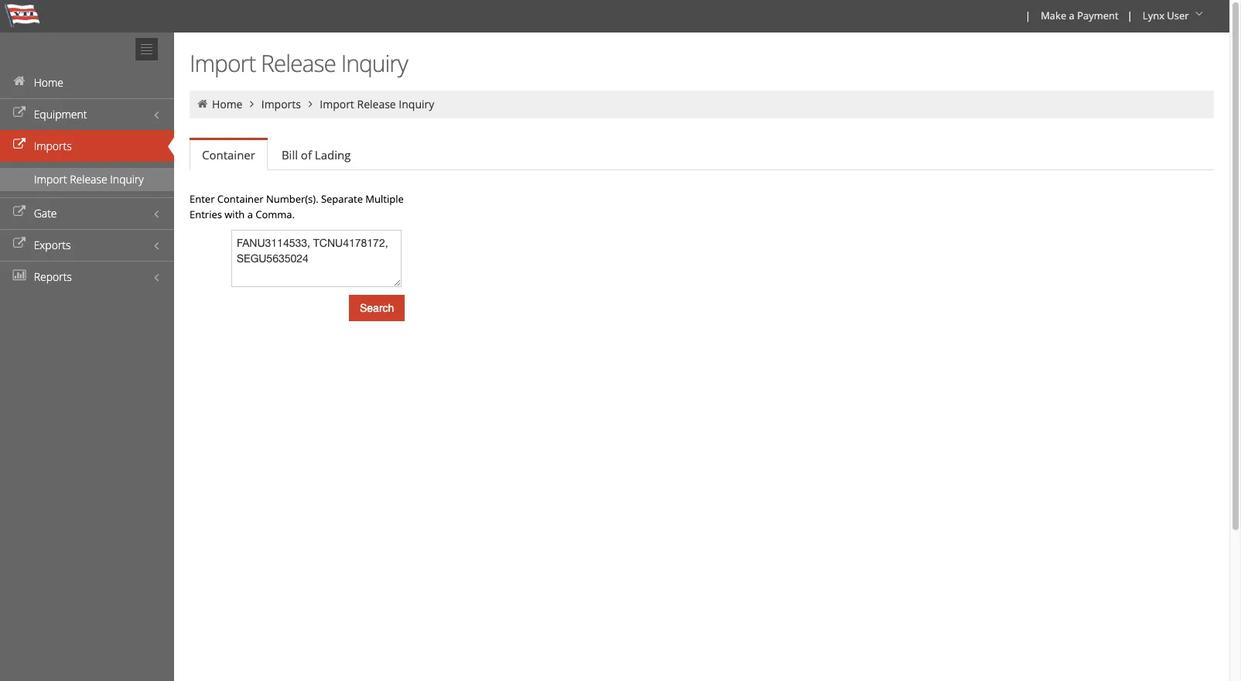 Task type: locate. For each thing, give the bounding box(es) containing it.
external link image up 'bar chart' "icon"
[[12, 238, 27, 249]]

1 vertical spatial container
[[217, 192, 264, 206]]

1 external link image from the top
[[12, 108, 27, 118]]

external link image inside equipment link
[[12, 108, 27, 118]]

container inside enter container number(s).  separate multiple entries with a comma.
[[217, 192, 264, 206]]

import release inquiry up angle right icon
[[190, 47, 408, 79]]

0 vertical spatial external link image
[[12, 108, 27, 118]]

external link image down home icon
[[12, 108, 27, 118]]

external link image left gate on the top left of page
[[12, 207, 27, 218]]

a inside make a payment link
[[1069, 9, 1075, 22]]

| left the make
[[1026, 9, 1031, 22]]

import release inquiry
[[190, 47, 408, 79], [320, 97, 434, 111], [34, 172, 144, 187]]

2 vertical spatial inquiry
[[110, 172, 144, 187]]

0 horizontal spatial |
[[1026, 9, 1031, 22]]

1 vertical spatial a
[[247, 207, 253, 221]]

2 horizontal spatial import
[[320, 97, 354, 111]]

enter container number(s).  separate multiple entries with a comma.
[[190, 192, 404, 221]]

import release inquiry for import release inquiry link to the top
[[320, 97, 434, 111]]

2 vertical spatial import release inquiry
[[34, 172, 144, 187]]

1 vertical spatial inquiry
[[399, 97, 434, 111]]

bill of lading
[[282, 147, 351, 163]]

1 vertical spatial external link image
[[12, 238, 27, 249]]

exports link
[[0, 229, 174, 261]]

0 horizontal spatial home link
[[0, 67, 174, 98]]

a inside enter container number(s).  separate multiple entries with a comma.
[[247, 207, 253, 221]]

release right angle right icon
[[357, 97, 396, 111]]

imports down equipment
[[34, 139, 72, 153]]

import release inquiry link
[[320, 97, 434, 111], [0, 168, 174, 191]]

0 horizontal spatial import
[[34, 172, 67, 187]]

a
[[1069, 9, 1075, 22], [247, 207, 253, 221]]

a right with on the top left of the page
[[247, 207, 253, 221]]

1 horizontal spatial import release inquiry link
[[320, 97, 434, 111]]

imports right angle right image on the left top of the page
[[261, 97, 301, 111]]

0 vertical spatial import
[[190, 47, 256, 79]]

external link image down home icon
[[12, 139, 27, 150]]

1 vertical spatial import release inquiry
[[320, 97, 434, 111]]

imports
[[261, 97, 301, 111], [34, 139, 72, 153]]

0 vertical spatial imports
[[261, 97, 301, 111]]

2 external link image from the top
[[12, 238, 27, 249]]

1 vertical spatial external link image
[[12, 207, 27, 218]]

lynx user link
[[1136, 0, 1213, 33]]

import right angle right icon
[[320, 97, 354, 111]]

comma.
[[256, 207, 295, 221]]

imports link
[[261, 97, 301, 111], [0, 130, 174, 162]]

| left lynx
[[1128, 9, 1133, 22]]

import release inquiry link up gate link
[[0, 168, 174, 191]]

home right home image
[[212, 97, 243, 111]]

2 | from the left
[[1128, 9, 1133, 22]]

0 horizontal spatial home
[[34, 75, 63, 90]]

2 horizontal spatial release
[[357, 97, 396, 111]]

a right the make
[[1069, 9, 1075, 22]]

home right home icon
[[34, 75, 63, 90]]

1 horizontal spatial |
[[1128, 9, 1133, 22]]

import
[[190, 47, 256, 79], [320, 97, 354, 111], [34, 172, 67, 187]]

external link image inside gate link
[[12, 207, 27, 218]]

import release inquiry up gate link
[[34, 172, 144, 187]]

0 vertical spatial import release inquiry
[[190, 47, 408, 79]]

of
[[301, 147, 312, 163]]

container up with on the top left of the page
[[217, 192, 264, 206]]

2 vertical spatial import
[[34, 172, 67, 187]]

gate link
[[0, 197, 174, 229]]

0 horizontal spatial imports link
[[0, 130, 174, 162]]

1 horizontal spatial imports
[[261, 97, 301, 111]]

home image
[[196, 98, 209, 109]]

0 vertical spatial a
[[1069, 9, 1075, 22]]

import release inquiry link right angle right icon
[[320, 97, 434, 111]]

container
[[202, 147, 255, 163], [217, 192, 264, 206]]

home link
[[0, 67, 174, 98], [212, 97, 243, 111]]

release up gate link
[[70, 172, 107, 187]]

exports
[[34, 238, 71, 252]]

make
[[1041, 9, 1067, 22]]

external link image for equipment
[[12, 108, 27, 118]]

imports link right angle right image on the left top of the page
[[261, 97, 301, 111]]

2 external link image from the top
[[12, 207, 27, 218]]

release up angle right icon
[[261, 47, 336, 79]]

1 horizontal spatial a
[[1069, 9, 1075, 22]]

|
[[1026, 9, 1031, 22], [1128, 9, 1133, 22]]

import up home image
[[190, 47, 256, 79]]

search button
[[349, 295, 405, 321]]

1 horizontal spatial home
[[212, 97, 243, 111]]

0 vertical spatial external link image
[[12, 139, 27, 150]]

1 external link image from the top
[[12, 139, 27, 150]]

None text field
[[231, 230, 402, 287]]

make a payment link
[[1034, 0, 1125, 33]]

import for import release inquiry link to the top
[[320, 97, 354, 111]]

0 horizontal spatial import release inquiry link
[[0, 168, 174, 191]]

lading
[[315, 147, 351, 163]]

1 vertical spatial import
[[320, 97, 354, 111]]

inquiry
[[341, 47, 408, 79], [399, 97, 434, 111], [110, 172, 144, 187]]

release
[[261, 47, 336, 79], [357, 97, 396, 111], [70, 172, 107, 187]]

equipment link
[[0, 98, 174, 130]]

search
[[360, 302, 394, 314]]

external link image inside exports link
[[12, 238, 27, 249]]

imports link down equipment
[[0, 130, 174, 162]]

import release inquiry for the bottom import release inquiry link
[[34, 172, 144, 187]]

home
[[34, 75, 63, 90], [212, 97, 243, 111]]

home link right home image
[[212, 97, 243, 111]]

import release inquiry right angle right icon
[[320, 97, 434, 111]]

0 horizontal spatial a
[[247, 207, 253, 221]]

home link up equipment
[[0, 67, 174, 98]]

with
[[225, 207, 245, 221]]

payment
[[1078, 9, 1119, 22]]

1 horizontal spatial release
[[261, 47, 336, 79]]

angle down image
[[1192, 9, 1208, 19]]

external link image
[[12, 108, 27, 118], [12, 207, 27, 218]]

container up the enter
[[202, 147, 255, 163]]

container link
[[190, 140, 268, 170]]

import up gate on the top left of page
[[34, 172, 67, 187]]

1 vertical spatial imports
[[34, 139, 72, 153]]

1 horizontal spatial imports link
[[261, 97, 301, 111]]

external link image
[[12, 139, 27, 150], [12, 238, 27, 249]]

1 vertical spatial home
[[212, 97, 243, 111]]

0 horizontal spatial release
[[70, 172, 107, 187]]

lynx
[[1143, 9, 1165, 22]]



Task type: describe. For each thing, give the bounding box(es) containing it.
import for the bottom import release inquiry link
[[34, 172, 67, 187]]

external link image for gate
[[12, 207, 27, 218]]

equipment
[[34, 107, 87, 122]]

multiple
[[366, 192, 404, 206]]

angle right image
[[304, 98, 317, 109]]

1 vertical spatial import release inquiry link
[[0, 168, 174, 191]]

0 vertical spatial inquiry
[[341, 47, 408, 79]]

0 horizontal spatial imports
[[34, 139, 72, 153]]

home image
[[12, 76, 27, 87]]

bill
[[282, 147, 298, 163]]

reports link
[[0, 261, 174, 293]]

external link image for imports
[[12, 139, 27, 150]]

0 vertical spatial release
[[261, 47, 336, 79]]

reports
[[34, 269, 72, 284]]

separate
[[321, 192, 363, 206]]

make a payment
[[1041, 9, 1119, 22]]

1 vertical spatial imports link
[[0, 130, 174, 162]]

2 vertical spatial release
[[70, 172, 107, 187]]

lynx user
[[1143, 9, 1189, 22]]

0 vertical spatial container
[[202, 147, 255, 163]]

1 | from the left
[[1026, 9, 1031, 22]]

enter
[[190, 192, 215, 206]]

1 horizontal spatial import
[[190, 47, 256, 79]]

0 vertical spatial imports link
[[261, 97, 301, 111]]

0 vertical spatial home
[[34, 75, 63, 90]]

bar chart image
[[12, 270, 27, 281]]

user
[[1168, 9, 1189, 22]]

number(s).
[[266, 192, 319, 206]]

bill of lading link
[[269, 139, 363, 170]]

gate
[[34, 206, 57, 221]]

1 horizontal spatial home link
[[212, 97, 243, 111]]

angle right image
[[245, 98, 259, 109]]

0 vertical spatial import release inquiry link
[[320, 97, 434, 111]]

entries
[[190, 207, 222, 221]]

1 vertical spatial release
[[357, 97, 396, 111]]

external link image for exports
[[12, 238, 27, 249]]



Task type: vqa. For each thing, say whether or not it's contained in the screenshot.
? within Forgot your password ? No worries, click Here to reset your password.
no



